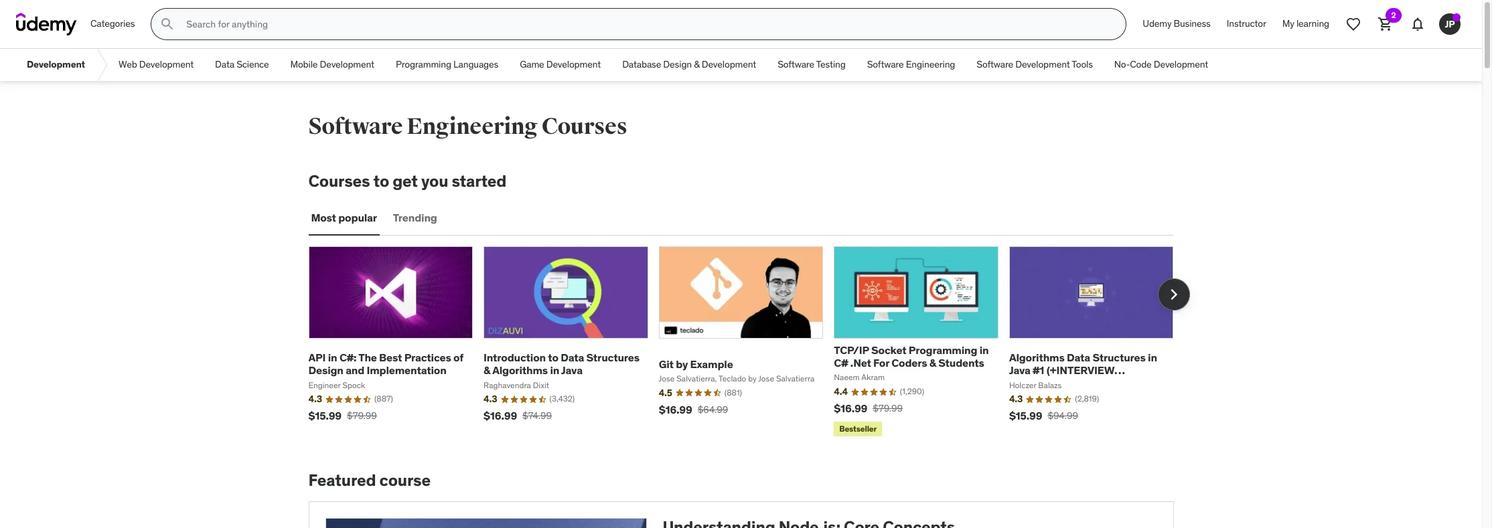 Task type: vqa. For each thing, say whether or not it's contained in the screenshot.
The Git By Example on the left
yes



Task type: describe. For each thing, give the bounding box(es) containing it.
practices
[[404, 351, 451, 364]]

in inside the tcp/ip socket programming in c# .net for coders & students
[[980, 344, 989, 357]]

java inside introduction to data structures & algorithms in java
[[561, 364, 583, 377]]

udemy image
[[16, 13, 77, 35]]

software development tools
[[977, 58, 1093, 70]]

software testing
[[778, 58, 846, 70]]

software engineering
[[867, 58, 955, 70]]

of
[[453, 351, 463, 364]]

shopping cart with 2 items image
[[1378, 16, 1394, 32]]

data inside data science link
[[215, 58, 234, 70]]

best
[[379, 351, 402, 364]]

.net
[[850, 356, 871, 370]]

software for software testing
[[778, 58, 814, 70]]

2
[[1391, 10, 1396, 20]]

to for get
[[373, 171, 389, 192]]

jp link
[[1434, 8, 1466, 40]]

java inside algorithms data structures in java #1 (+interview questions)
[[1009, 364, 1030, 377]]

code
[[1130, 58, 1152, 70]]

most popular button
[[308, 202, 380, 234]]

web development
[[119, 58, 194, 70]]

business
[[1174, 18, 1211, 30]]

development link
[[16, 49, 96, 81]]

mobile
[[290, 58, 318, 70]]

questions)
[[1009, 377, 1074, 390]]

#1
[[1033, 364, 1044, 377]]

my
[[1282, 18, 1294, 30]]

data inside introduction to data structures & algorithms in java
[[561, 351, 584, 364]]

mobile development link
[[280, 49, 385, 81]]

no-code development link
[[1104, 49, 1219, 81]]

tcp/ip socket programming in c# .net for coders & students
[[834, 344, 989, 370]]

algorithms inside introduction to data structures & algorithms in java
[[492, 364, 548, 377]]

data science
[[215, 58, 269, 70]]

notifications image
[[1410, 16, 1426, 32]]

most popular
[[311, 211, 377, 224]]

software for software engineering
[[867, 58, 904, 70]]

mobile development
[[290, 58, 374, 70]]

1 horizontal spatial &
[[694, 58, 700, 70]]

development inside no-code development link
[[1154, 58, 1208, 70]]

categories
[[90, 18, 135, 30]]

udemy business
[[1143, 18, 1211, 30]]

socket
[[871, 344, 906, 357]]

algorithms data structures in java #1 (+interview questions) link
[[1009, 351, 1157, 390]]

science
[[236, 58, 269, 70]]

introduction to data structures & algorithms in java
[[484, 351, 639, 377]]

2 link
[[1370, 8, 1402, 40]]

database design & development
[[622, 58, 756, 70]]

(+interview
[[1047, 364, 1114, 377]]

programming inside the tcp/ip socket programming in c# .net for coders & students
[[909, 344, 977, 357]]

my learning link
[[1274, 8, 1337, 40]]

software testing link
[[767, 49, 856, 81]]

software for software engineering courses
[[308, 113, 403, 141]]

udemy business link
[[1135, 8, 1219, 40]]

structures inside introduction to data structures & algorithms in java
[[586, 351, 639, 364]]

web development link
[[108, 49, 204, 81]]

0 vertical spatial courses
[[542, 113, 627, 141]]

software engineering link
[[856, 49, 966, 81]]

popular
[[338, 211, 377, 224]]

api
[[308, 351, 326, 364]]

& inside the tcp/ip socket programming in c# .net for coders & students
[[929, 356, 936, 370]]

learning
[[1296, 18, 1329, 30]]

api in c#: the best practices of design and implementation
[[308, 351, 463, 377]]

introduction to data structures & algorithms in java link
[[484, 351, 639, 377]]

implementation
[[367, 364, 446, 377]]

in inside algorithms data structures in java #1 (+interview questions)
[[1148, 351, 1157, 364]]

carousel element
[[308, 246, 1190, 440]]

tcp/ip
[[834, 344, 869, 357]]

arrow pointing to subcategory menu links image
[[96, 49, 108, 81]]

courses to get you started
[[308, 171, 506, 192]]

featured course
[[308, 470, 431, 491]]

git by example
[[659, 357, 733, 371]]



Task type: locate. For each thing, give the bounding box(es) containing it.
trending button
[[390, 202, 440, 234]]

1 horizontal spatial to
[[548, 351, 558, 364]]

structures inside algorithms data structures in java #1 (+interview questions)
[[1093, 351, 1146, 364]]

data right #1 on the right of the page
[[1067, 351, 1090, 364]]

wishlist image
[[1345, 16, 1362, 32]]

example
[[690, 357, 733, 371]]

in inside introduction to data structures & algorithms in java
[[550, 364, 559, 377]]

java
[[561, 364, 583, 377], [1009, 364, 1030, 377]]

software for software development tools
[[977, 58, 1013, 70]]

design inside api in c#: the best practices of design and implementation
[[308, 364, 343, 377]]

in inside api in c#: the best practices of design and implementation
[[328, 351, 337, 364]]

1 java from the left
[[561, 364, 583, 377]]

2 structures from the left
[[1093, 351, 1146, 364]]

c#:
[[339, 351, 357, 364]]

no-
[[1114, 58, 1130, 70]]

software engineering courses
[[308, 113, 627, 141]]

& right database at the left of page
[[694, 58, 700, 70]]

development inside development link
[[27, 58, 85, 70]]

introduction
[[484, 351, 546, 364]]

1 horizontal spatial algorithms
[[1009, 351, 1065, 364]]

programming right socket in the right of the page
[[909, 344, 977, 357]]

by
[[676, 357, 688, 371]]

trending
[[393, 211, 437, 224]]

to
[[373, 171, 389, 192], [548, 351, 558, 364]]

software development tools link
[[966, 49, 1104, 81]]

1 horizontal spatial structures
[[1093, 351, 1146, 364]]

tools
[[1072, 58, 1093, 70]]

design left and
[[308, 364, 343, 377]]

students
[[938, 356, 984, 370]]

engineering for software engineering
[[906, 58, 955, 70]]

and
[[346, 364, 364, 377]]

& right the coders
[[929, 356, 936, 370]]

web
[[119, 58, 137, 70]]

2 horizontal spatial &
[[929, 356, 936, 370]]

1 horizontal spatial data
[[561, 351, 584, 364]]

you
[[421, 171, 448, 192]]

next image
[[1163, 284, 1184, 305]]

game development
[[520, 58, 601, 70]]

2 java from the left
[[1009, 364, 1030, 377]]

coders
[[892, 356, 927, 370]]

programming languages link
[[385, 49, 509, 81]]

instructor link
[[1219, 8, 1274, 40]]

instructor
[[1227, 18, 1266, 30]]

data
[[215, 58, 234, 70], [561, 351, 584, 364], [1067, 351, 1090, 364]]

design
[[663, 58, 692, 70], [308, 364, 343, 377]]

you have alerts image
[[1453, 13, 1461, 21]]

to inside introduction to data structures & algorithms in java
[[548, 351, 558, 364]]

design right database at the left of page
[[663, 58, 692, 70]]

course
[[379, 470, 431, 491]]

1 horizontal spatial design
[[663, 58, 692, 70]]

submit search image
[[160, 16, 176, 32]]

structures
[[586, 351, 639, 364], [1093, 351, 1146, 364]]

0 horizontal spatial data
[[215, 58, 234, 70]]

no-code development
[[1114, 58, 1208, 70]]

git
[[659, 357, 674, 371]]

game development link
[[509, 49, 612, 81]]

development inside mobile development link
[[320, 58, 374, 70]]

2 development from the left
[[139, 58, 194, 70]]

game
[[520, 58, 544, 70]]

tcp/ip socket programming in c# .net for coders & students link
[[834, 344, 989, 370]]

1 horizontal spatial courses
[[542, 113, 627, 141]]

database
[[622, 58, 661, 70]]

software
[[778, 58, 814, 70], [867, 58, 904, 70], [977, 58, 1013, 70], [308, 113, 403, 141]]

to for data
[[548, 351, 558, 364]]

& right of at the bottom
[[484, 364, 490, 377]]

development inside web development link
[[139, 58, 194, 70]]

data left science
[[215, 58, 234, 70]]

started
[[452, 171, 506, 192]]

3 development from the left
[[320, 58, 374, 70]]

programming left languages
[[396, 58, 451, 70]]

0 vertical spatial programming
[[396, 58, 451, 70]]

most
[[311, 211, 336, 224]]

get
[[393, 171, 418, 192]]

1 horizontal spatial java
[[1009, 364, 1030, 377]]

algorithms right of at the bottom
[[492, 364, 548, 377]]

0 horizontal spatial engineering
[[407, 113, 538, 141]]

data inside algorithms data structures in java #1 (+interview questions)
[[1067, 351, 1090, 364]]

development inside 'game development' link
[[546, 58, 601, 70]]

for
[[873, 356, 889, 370]]

0 horizontal spatial programming
[[396, 58, 451, 70]]

courses
[[542, 113, 627, 141], [308, 171, 370, 192]]

0 vertical spatial engineering
[[906, 58, 955, 70]]

courses up most popular
[[308, 171, 370, 192]]

c#
[[834, 356, 848, 370]]

development inside 'software development tools' link
[[1015, 58, 1070, 70]]

1 vertical spatial to
[[548, 351, 558, 364]]

1 vertical spatial design
[[308, 364, 343, 377]]

development inside "database design & development" link
[[702, 58, 756, 70]]

development
[[27, 58, 85, 70], [139, 58, 194, 70], [320, 58, 374, 70], [546, 58, 601, 70], [702, 58, 756, 70], [1015, 58, 1070, 70], [1154, 58, 1208, 70]]

2 horizontal spatial data
[[1067, 351, 1090, 364]]

testing
[[816, 58, 846, 70]]

api in c#: the best practices of design and implementation link
[[308, 351, 463, 377]]

data right introduction
[[561, 351, 584, 364]]

to right introduction
[[548, 351, 558, 364]]

to left get
[[373, 171, 389, 192]]

udemy
[[1143, 18, 1172, 30]]

algorithms
[[1009, 351, 1065, 364], [492, 364, 548, 377]]

0 horizontal spatial design
[[308, 364, 343, 377]]

0 horizontal spatial courses
[[308, 171, 370, 192]]

1 horizontal spatial programming
[[909, 344, 977, 357]]

0 vertical spatial design
[[663, 58, 692, 70]]

& inside introduction to data structures & algorithms in java
[[484, 364, 490, 377]]

1 vertical spatial courses
[[308, 171, 370, 192]]

algorithms inside algorithms data structures in java #1 (+interview questions)
[[1009, 351, 1065, 364]]

courses down 'game development' link
[[542, 113, 627, 141]]

database design & development link
[[612, 49, 767, 81]]

5 development from the left
[[702, 58, 756, 70]]

algorithms up questions)
[[1009, 351, 1065, 364]]

java left #1 on the right of the page
[[1009, 364, 1030, 377]]

Search for anything text field
[[184, 13, 1110, 35]]

programming
[[396, 58, 451, 70], [909, 344, 977, 357]]

git by example link
[[659, 357, 733, 371]]

0 horizontal spatial java
[[561, 364, 583, 377]]

engineering for software engineering courses
[[407, 113, 538, 141]]

1 horizontal spatial engineering
[[906, 58, 955, 70]]

in
[[980, 344, 989, 357], [328, 351, 337, 364], [1148, 351, 1157, 364], [550, 364, 559, 377]]

jp
[[1445, 18, 1455, 30]]

1 structures from the left
[[586, 351, 639, 364]]

0 horizontal spatial algorithms
[[492, 364, 548, 377]]

java right introduction
[[561, 364, 583, 377]]

0 horizontal spatial &
[[484, 364, 490, 377]]

algorithms data structures in java #1 (+interview questions)
[[1009, 351, 1157, 390]]

featured
[[308, 470, 376, 491]]

4 development from the left
[[546, 58, 601, 70]]

6 development from the left
[[1015, 58, 1070, 70]]

my learning
[[1282, 18, 1329, 30]]

languages
[[453, 58, 498, 70]]

categories button
[[82, 8, 143, 40]]

programming languages
[[396, 58, 498, 70]]

7 development from the left
[[1154, 58, 1208, 70]]

data science link
[[204, 49, 280, 81]]

the
[[358, 351, 377, 364]]

1 vertical spatial engineering
[[407, 113, 538, 141]]

0 horizontal spatial structures
[[586, 351, 639, 364]]

1 development from the left
[[27, 58, 85, 70]]

1 vertical spatial programming
[[909, 344, 977, 357]]

0 horizontal spatial to
[[373, 171, 389, 192]]

0 vertical spatial to
[[373, 171, 389, 192]]



